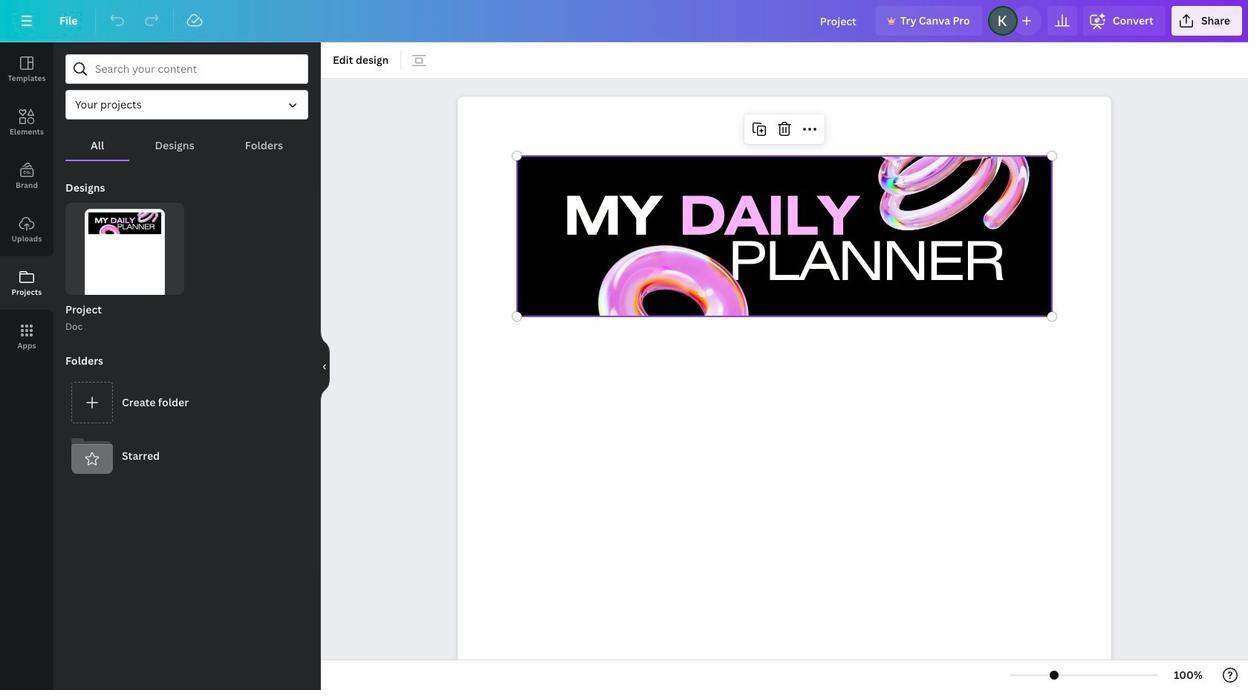 Task type: vqa. For each thing, say whether or not it's contained in the screenshot.
Hide IMAGE
yes



Task type: describe. For each thing, give the bounding box(es) containing it.
hide image
[[320, 331, 330, 402]]

main menu bar
[[0, 0, 1248, 42]]

Search your content search field
[[95, 55, 299, 83]]

Zoom button
[[1164, 663, 1212, 687]]

side panel tab list
[[0, 42, 53, 363]]



Task type: locate. For each thing, give the bounding box(es) containing it.
Design title text field
[[808, 6, 870, 36]]

Select ownership filter button
[[65, 90, 308, 120]]

None text field
[[458, 89, 1111, 690]]

group
[[65, 203, 184, 334], [65, 203, 184, 322]]



